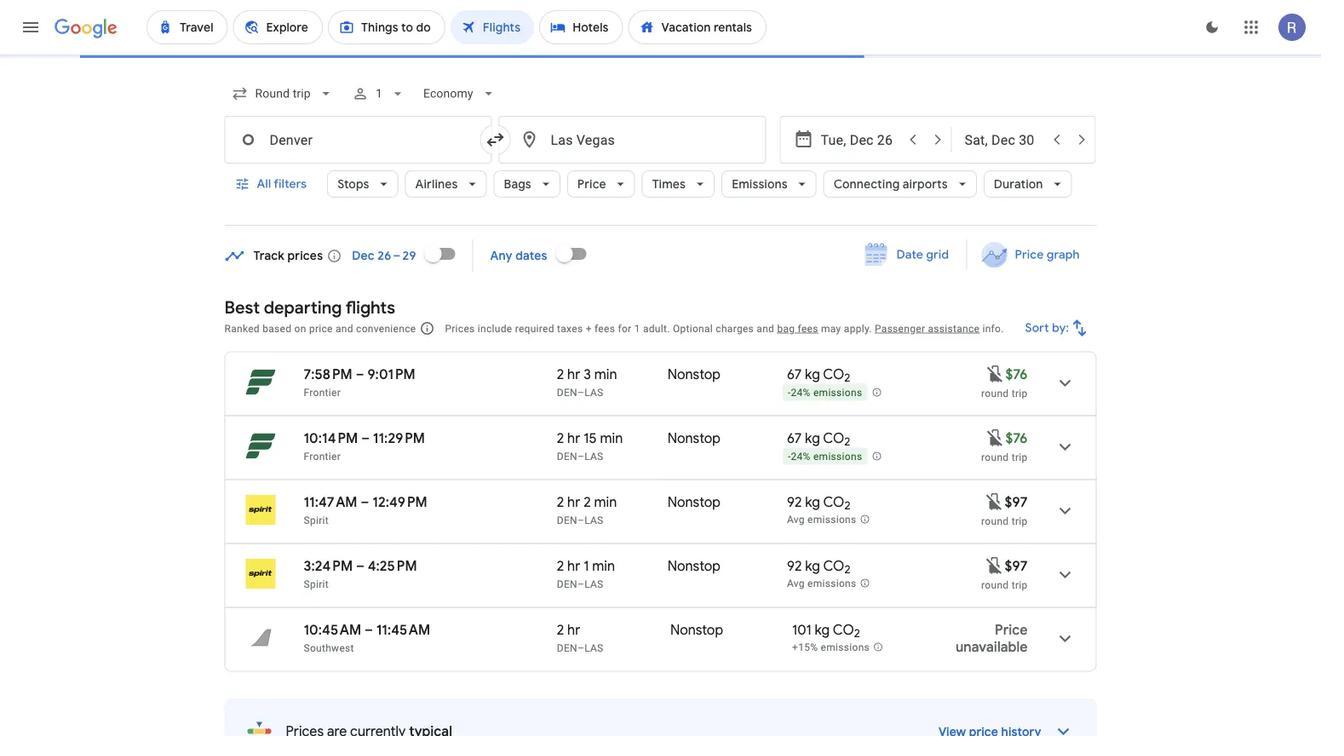 Task type: locate. For each thing, give the bounding box(es) containing it.
0 vertical spatial -24% emissions
[[788, 387, 862, 399]]

date grid
[[897, 247, 949, 262]]

1 vertical spatial this price for this flight doesn't include overhead bin access. if you need a carry-on bag, use the bags filter to update prices. image
[[984, 555, 1005, 576]]

3 hr from the top
[[567, 493, 580, 511]]

92 kg co 2
[[787, 493, 851, 513], [787, 557, 851, 577]]

92 for 2 hr 2 min
[[787, 493, 802, 511]]

– down 15
[[578, 450, 585, 462]]

adult.
[[643, 322, 670, 334]]

1 92 from the top
[[787, 493, 802, 511]]

las inside 2 hr 3 min den – las
[[585, 386, 604, 398]]

1 vertical spatial avg
[[787, 578, 805, 590]]

67
[[787, 365, 802, 383], [787, 429, 802, 447]]

2 hr 2 min den – las
[[557, 493, 617, 526]]

2 67 kg co 2 from the top
[[787, 429, 851, 449]]

1 den from the top
[[557, 386, 578, 398]]

3:24 pm – 4:25 pm spirit
[[304, 557, 417, 590]]

5 las from the top
[[585, 642, 604, 654]]

spirit inside 3:24 pm – 4:25 pm spirit
[[304, 578, 329, 590]]

frontier for 7:58 pm
[[304, 386, 341, 398]]

1 vertical spatial 67 kg co 2
[[787, 429, 851, 449]]

3 trip from the top
[[1012, 515, 1028, 527]]

76 US dollars text field
[[1006, 429, 1028, 447]]

2 trip from the top
[[1012, 451, 1028, 463]]

emissions
[[814, 387, 862, 399], [814, 451, 862, 463], [808, 514, 857, 526], [808, 578, 857, 590], [821, 642, 870, 654]]

3 round from the top
[[982, 515, 1009, 527]]

den down the total duration 2 hr 1 min. element
[[557, 578, 578, 590]]

– inside 2 hr 2 min den – las
[[578, 514, 585, 526]]

price
[[309, 322, 333, 334]]

$76 left flight details. leaves denver international airport at 7:58 pm on tuesday, december 26 and arrives at harry reid international airport at 9:01 pm on tuesday, december 26. image
[[1006, 365, 1028, 383]]

kg
[[805, 365, 820, 383], [805, 429, 820, 447], [805, 493, 820, 511], [805, 557, 820, 575], [815, 621, 830, 639]]

– inside 2 hr den – las
[[578, 642, 585, 654]]

fees
[[595, 322, 615, 334], [798, 322, 818, 334]]

1 vertical spatial 24%
[[791, 451, 811, 463]]

1 vertical spatial 92
[[787, 557, 802, 575]]

0 vertical spatial this price for this flight doesn't include overhead bin access. if you need a carry-on bag, use the bags filter to update prices. image
[[985, 364, 1006, 384]]

frontier inside 10:14 pm – 11:29 pm frontier
[[304, 450, 341, 462]]

hr
[[567, 365, 580, 383], [567, 429, 580, 447], [567, 493, 580, 511], [567, 557, 580, 575], [567, 621, 580, 639]]

– down 3
[[578, 386, 585, 398]]

nonstop
[[668, 365, 721, 383], [668, 429, 721, 447], [668, 493, 721, 511], [668, 557, 721, 575], [670, 621, 723, 639]]

sort
[[1026, 320, 1050, 336]]

den for 2 hr 15 min
[[557, 450, 578, 462]]

min inside 2 hr 3 min den – las
[[594, 365, 617, 383]]

1 vertical spatial price
[[1015, 247, 1044, 262]]

round down $97 text box
[[982, 579, 1009, 591]]

1 92 kg co 2 from the top
[[787, 493, 851, 513]]

0 vertical spatial 1
[[376, 86, 382, 101]]

nonstop flight. element
[[668, 365, 721, 385], [668, 429, 721, 449], [668, 493, 721, 513], [668, 557, 721, 577], [670, 621, 723, 641]]

0 vertical spatial spirit
[[304, 514, 329, 526]]

best
[[224, 296, 260, 318]]

24% for 2 hr 3 min
[[791, 387, 811, 399]]

trip for 2 hr 2 min
[[1012, 515, 1028, 527]]

0 vertical spatial price
[[577, 176, 606, 192]]

$97 left flight details. leaves denver international airport at 11:47 am on tuesday, december 26 and arrives at harry reid international airport at 12:49 pm on tuesday, december 26. icon
[[1005, 493, 1028, 511]]

round trip down $76 text box
[[982, 451, 1028, 463]]

3 den from the top
[[557, 514, 578, 526]]

fees right +
[[595, 322, 615, 334]]

las inside 2 hr 2 min den – las
[[585, 514, 604, 526]]

5 hr from the top
[[567, 621, 580, 639]]

fees right bag on the right of page
[[798, 322, 818, 334]]

den
[[557, 386, 578, 398], [557, 450, 578, 462], [557, 514, 578, 526], [557, 578, 578, 590], [557, 642, 578, 654]]

price inside button
[[1015, 247, 1044, 262]]

1 spirit from the top
[[304, 514, 329, 526]]

this price for this flight doesn't include overhead bin access. if you need a carry-on bag, use the bags filter to update prices. image
[[985, 364, 1006, 384], [984, 491, 1005, 512]]

67 kg co 2 for 2 hr 15 min
[[787, 429, 851, 449]]

Departure time: 7:58 PM. text field
[[304, 365, 353, 383]]

24%
[[791, 387, 811, 399], [791, 451, 811, 463]]

hr for 15
[[567, 429, 580, 447]]

1 vertical spatial spirit
[[304, 578, 329, 590]]

track
[[253, 248, 285, 264]]

Arrival time: 12:49 PM. text field
[[372, 493, 427, 511]]

price inside price unavailable
[[995, 621, 1028, 639]]

4 trip from the top
[[1012, 579, 1028, 591]]

den down total duration 2 hr. element
[[557, 642, 578, 654]]

5 den from the top
[[557, 642, 578, 654]]

trip down 76 us dollars text field
[[1012, 387, 1028, 399]]

2 avg from the top
[[787, 578, 805, 590]]

this price for this flight doesn't include overhead bin access. if you need a carry-on bag, use the bags filter to update prices. image
[[985, 427, 1006, 448], [984, 555, 1005, 576]]

round down 97 us dollars text box
[[982, 515, 1009, 527]]

0 horizontal spatial and
[[336, 322, 353, 334]]

den inside 2 hr 3 min den – las
[[557, 386, 578, 398]]

nonstop flight. element for 2 hr 3 min
[[668, 365, 721, 385]]

this price for this flight doesn't include overhead bin access. if you need a carry-on bag, use the bags filter to update prices. image up $76 text box
[[985, 364, 1006, 384]]

1 horizontal spatial and
[[757, 322, 775, 334]]

11:47 am – 12:49 pm spirit
[[304, 493, 427, 526]]

$97 left flight details. leaves denver international airport at 3:24 pm on tuesday, december 26 and arrives at harry reid international airport at 4:25 pm on tuesday, december 26. icon on the right bottom of the page
[[1005, 557, 1028, 575]]

1 vertical spatial 92 kg co 2
[[787, 557, 851, 577]]

price inside popup button
[[577, 176, 606, 192]]

min for 2 hr 3 min
[[594, 365, 617, 383]]

las for 3
[[585, 386, 604, 398]]

1 24% from the top
[[791, 387, 811, 399]]

min right 15
[[600, 429, 623, 447]]

den down the total duration 2 hr 2 min. element
[[557, 514, 578, 526]]

den down total duration 2 hr 15 min. element
[[557, 450, 578, 462]]

frontier
[[304, 386, 341, 398], [304, 450, 341, 462]]

1 las from the top
[[585, 386, 604, 398]]

hr left 3
[[567, 365, 580, 383]]

None field
[[224, 78, 341, 109], [416, 78, 504, 109], [224, 78, 341, 109], [416, 78, 504, 109]]

1 trip from the top
[[1012, 387, 1028, 399]]

trip down $97 text box
[[1012, 579, 1028, 591]]

bags button
[[494, 164, 560, 204]]

2 hr den – las
[[557, 621, 604, 654]]

round for 2 hr 1 min
[[982, 579, 1009, 591]]

-24% emissions for 2 hr 15 min
[[788, 451, 862, 463]]

this price for this flight doesn't include overhead bin access. if you need a carry-on bag, use the bags filter to update prices. image down 97 us dollars text box
[[984, 555, 1005, 576]]

0 vertical spatial frontier
[[304, 386, 341, 398]]

2 las from the top
[[585, 450, 604, 462]]

1 -24% emissions from the top
[[788, 387, 862, 399]]

min inside 2 hr 2 min den – las
[[594, 493, 617, 511]]

2 and from the left
[[757, 322, 775, 334]]

hr down 2 hr 15 min den – las
[[567, 493, 580, 511]]

3
[[584, 365, 591, 383]]

prices
[[445, 322, 475, 334]]

0 vertical spatial -
[[788, 387, 791, 399]]

– down total duration 2 hr. element
[[578, 642, 585, 654]]

flight details. leaves denver international airport at 10:45 am on tuesday, december 26 and arrives at harry reid international airport at 11:45 am on tuesday, december 26. image
[[1045, 618, 1086, 659]]

11:47 am
[[304, 493, 357, 511]]

– down the total duration 2 hr 2 min. element
[[578, 514, 585, 526]]

hr for 1
[[567, 557, 580, 575]]

swap origin and destination. image
[[485, 129, 506, 150]]

convenience
[[356, 322, 416, 334]]

round down 76 us dollars text field
[[982, 387, 1009, 399]]

1 avg from the top
[[787, 514, 805, 526]]

avg
[[787, 514, 805, 526], [787, 578, 805, 590]]

round trip
[[982, 387, 1028, 399], [982, 451, 1028, 463], [982, 515, 1028, 527], [982, 579, 1028, 591]]

2 $76 from the top
[[1006, 429, 1028, 447]]

2 frontier from the top
[[304, 450, 341, 462]]

hr inside 2 hr den – las
[[567, 621, 580, 639]]

southwest
[[304, 642, 354, 654]]

0 vertical spatial 67 kg co 2
[[787, 365, 851, 385]]

las
[[585, 386, 604, 398], [585, 450, 604, 462], [585, 514, 604, 526], [585, 578, 604, 590], [585, 642, 604, 654]]

2 92 from the top
[[787, 557, 802, 575]]

min inside 2 hr 15 min den – las
[[600, 429, 623, 447]]

0 vertical spatial avg emissions
[[787, 514, 857, 526]]

round trip down 97 us dollars text box
[[982, 515, 1028, 527]]

1 $97 from the top
[[1005, 493, 1028, 511]]

flight details. leaves denver international airport at 7:58 pm on tuesday, december 26 and arrives at harry reid international airport at 9:01 pm on tuesday, december 26. image
[[1045, 362, 1086, 403]]

avg for 2 hr 1 min
[[787, 578, 805, 590]]

76 US dollars text field
[[1006, 365, 1028, 383]]

97 US dollars text field
[[1005, 557, 1028, 575]]

– inside 10:45 am – 11:45 am southwest
[[365, 621, 373, 639]]

frontier down departure time: 7:58 pm. text field
[[304, 386, 341, 398]]

price left graph
[[1015, 247, 1044, 262]]

none search field containing all filters
[[224, 73, 1097, 226]]

round for 2 hr 3 min
[[982, 387, 1009, 399]]

connecting airports
[[834, 176, 948, 192]]

nonstop flight. element for 2 hr
[[670, 621, 723, 641]]

spirit
[[304, 514, 329, 526], [304, 578, 329, 590]]

frontier down departure time: 10:14 pm. text box
[[304, 450, 341, 462]]

min
[[594, 365, 617, 383], [600, 429, 623, 447], [594, 493, 617, 511], [592, 557, 615, 575]]

92 kg co 2 for 2 hr 2 min
[[787, 493, 851, 513]]

hr inside 2 hr 3 min den – las
[[567, 365, 580, 383]]

graph
[[1047, 247, 1080, 262]]

airlines
[[415, 176, 458, 192]]

11:45 am
[[376, 621, 430, 639]]

nonstop for 2 hr 2 min
[[668, 493, 721, 511]]

1 avg emissions from the top
[[787, 514, 857, 526]]

this price for this flight doesn't include overhead bin access. if you need a carry-on bag, use the bags filter to update prices. image down 76 us dollars text field
[[985, 427, 1006, 448]]

las inside 2 hr 15 min den – las
[[585, 450, 604, 462]]

spirit down departure time: 11:47 am. "text field"
[[304, 514, 329, 526]]

this price for this flight doesn't include overhead bin access. if you need a carry-on bag, use the bags filter to update prices. image for $76
[[985, 364, 1006, 384]]

26 – 29
[[378, 248, 416, 264]]

price graph
[[1015, 247, 1080, 262]]

any
[[490, 248, 513, 264]]

round trip down $97 text box
[[982, 579, 1028, 591]]

– left arrival time: 11:45 am. text field
[[365, 621, 373, 639]]

1 inside popup button
[[376, 86, 382, 101]]

trip
[[1012, 387, 1028, 399], [1012, 451, 1028, 463], [1012, 515, 1028, 527], [1012, 579, 1028, 591]]

1 vertical spatial 67
[[787, 429, 802, 447]]

min down 2 hr 2 min den – las
[[592, 557, 615, 575]]

0 vertical spatial this price for this flight doesn't include overhead bin access. if you need a carry-on bag, use the bags filter to update prices. image
[[985, 427, 1006, 448]]

9:01 pm
[[368, 365, 416, 383]]

4 den from the top
[[557, 578, 578, 590]]

1 vertical spatial avg emissions
[[787, 578, 857, 590]]

2 den from the top
[[557, 450, 578, 462]]

67 for 2 hr 15 min
[[787, 429, 802, 447]]

$97
[[1005, 493, 1028, 511], [1005, 557, 1028, 575]]

spirit for 3:24 pm
[[304, 578, 329, 590]]

Departure time: 3:24 PM. text field
[[304, 557, 353, 575]]

1 vertical spatial frontier
[[304, 450, 341, 462]]

las down 3
[[585, 386, 604, 398]]

0 vertical spatial 92 kg co 2
[[787, 493, 851, 513]]

total duration 2 hr 2 min. element
[[557, 493, 668, 513]]

den inside 2 hr den – las
[[557, 642, 578, 654]]

spirit inside 11:47 am – 12:49 pm spirit
[[304, 514, 329, 526]]

– inside 2 hr 1 min den – las
[[578, 578, 585, 590]]

round down $76 text box
[[982, 451, 1009, 463]]

$76 left flight details. leaves denver international airport at 10:14 pm on tuesday, december 26 and arrives at harry reid international airport at 11:29 pm on tuesday, december 26. icon
[[1006, 429, 1028, 447]]

– right 11:47 am
[[361, 493, 369, 511]]

this price for this flight doesn't include overhead bin access. if you need a carry-on bag, use the bags filter to update prices. image up $97 text box
[[984, 491, 1005, 512]]

2 24% from the top
[[791, 451, 811, 463]]

nonstop for 2 hr 3 min
[[668, 365, 721, 383]]

las down the total duration 2 hr 2 min. element
[[585, 514, 604, 526]]

flight details. leaves denver international airport at 11:47 am on tuesday, december 26 and arrives at harry reid international airport at 12:49 pm on tuesday, december 26. image
[[1045, 490, 1086, 531]]

2 inside 2 hr 3 min den – las
[[557, 365, 564, 383]]

$97 for 2 hr 2 min
[[1005, 493, 1028, 511]]

0 vertical spatial $76
[[1006, 365, 1028, 383]]

2 avg emissions from the top
[[787, 578, 857, 590]]

round trip down 76 us dollars text field
[[982, 387, 1028, 399]]

2 hr 15 min den – las
[[557, 429, 623, 462]]

2 vertical spatial price
[[995, 621, 1028, 639]]

– inside 2 hr 3 min den – las
[[578, 386, 585, 398]]

las down the total duration 2 hr 1 min. element
[[585, 578, 604, 590]]

kg inside the 101 kg co 2
[[815, 621, 830, 639]]

trip for 2 hr 3 min
[[1012, 387, 1028, 399]]

and left bag on the right of page
[[757, 322, 775, 334]]

- for 2 hr 15 min
[[788, 451, 791, 463]]

0 vertical spatial 24%
[[791, 387, 811, 399]]

2 vertical spatial 1
[[584, 557, 589, 575]]

trip for 2 hr 1 min
[[1012, 579, 1028, 591]]

co inside the 101 kg co 2
[[833, 621, 854, 639]]

hr inside 2 hr 15 min den – las
[[567, 429, 580, 447]]

hr down 2 hr 2 min den – las
[[567, 557, 580, 575]]

co for 2 hr 2 min
[[823, 493, 845, 511]]

min right 3
[[594, 365, 617, 383]]

2 $97 from the top
[[1005, 557, 1028, 575]]

passenger
[[875, 322, 925, 334]]

min for 2 hr 1 min
[[592, 557, 615, 575]]

4 las from the top
[[585, 578, 604, 590]]

1 horizontal spatial fees
[[798, 322, 818, 334]]

round for 2 hr 2 min
[[982, 515, 1009, 527]]

min for 2 hr 2 min
[[594, 493, 617, 511]]

hr inside 2 hr 1 min den – las
[[567, 557, 580, 575]]

loading results progress bar
[[0, 55, 1321, 58]]

nonstop for 2 hr
[[670, 621, 723, 639]]

trip down 97 us dollars text box
[[1012, 515, 1028, 527]]

may
[[821, 322, 841, 334]]

price for price
[[577, 176, 606, 192]]

price left flight details. leaves denver international airport at 10:45 am on tuesday, december 26 and arrives at harry reid international airport at 11:45 am on tuesday, december 26. image
[[995, 621, 1028, 639]]

emissions for 2 hr 2 min
[[808, 514, 857, 526]]

flight details. leaves denver international airport at 10:14 pm on tuesday, december 26 and arrives at harry reid international airport at 11:29 pm on tuesday, december 26. image
[[1045, 426, 1086, 467]]

and
[[336, 322, 353, 334], [757, 322, 775, 334]]

– inside 7:58 pm – 9:01 pm frontier
[[356, 365, 364, 383]]

change appearance image
[[1192, 7, 1233, 48]]

– down the total duration 2 hr 1 min. element
[[578, 578, 585, 590]]

hr left 15
[[567, 429, 580, 447]]

24% for 2 hr 15 min
[[791, 451, 811, 463]]

this price for this flight doesn't include overhead bin access. if you need a carry-on bag, use the bags filter to update prices. image for $97
[[984, 491, 1005, 512]]

-
[[788, 387, 791, 399], [788, 451, 791, 463]]

min down 2 hr 15 min den – las
[[594, 493, 617, 511]]

min for 2 hr 15 min
[[600, 429, 623, 447]]

0 horizontal spatial 1
[[376, 86, 382, 101]]

2 - from the top
[[788, 451, 791, 463]]

price for price graph
[[1015, 247, 1044, 262]]

date
[[897, 247, 924, 262]]

co for 2 hr
[[833, 621, 854, 639]]

charges
[[716, 322, 754, 334]]

las inside 2 hr 1 min den – las
[[585, 578, 604, 590]]

co
[[823, 365, 844, 383], [823, 429, 844, 447], [823, 493, 845, 511], [823, 557, 845, 575], [833, 621, 854, 639]]

1 hr from the top
[[567, 365, 580, 383]]

1 horizontal spatial 1
[[584, 557, 589, 575]]

0 vertical spatial avg
[[787, 514, 805, 526]]

3 las from the top
[[585, 514, 604, 526]]

las down 15
[[585, 450, 604, 462]]

None search field
[[224, 73, 1097, 226]]

las inside 2 hr den – las
[[585, 642, 604, 654]]

– left "9:01 pm" text field
[[356, 365, 364, 383]]

and right price in the left of the page
[[336, 322, 353, 334]]

total duration 2 hr 1 min. element
[[557, 557, 668, 577]]

3:24 pm
[[304, 557, 353, 575]]

10:45 am – 11:45 am southwest
[[304, 621, 430, 654]]

1 vertical spatial -
[[788, 451, 791, 463]]

1 vertical spatial -24% emissions
[[788, 451, 862, 463]]

0 vertical spatial $97
[[1005, 493, 1028, 511]]

2 horizontal spatial 1
[[634, 322, 640, 334]]

den inside 2 hr 15 min den – las
[[557, 450, 578, 462]]

taxes
[[557, 322, 583, 334]]

frontier inside 7:58 pm – 9:01 pm frontier
[[304, 386, 341, 398]]

1 vertical spatial 1
[[634, 322, 640, 334]]

3 round trip from the top
[[982, 515, 1028, 527]]

0 vertical spatial 67
[[787, 365, 802, 383]]

1 67 from the top
[[787, 365, 802, 383]]

1
[[376, 86, 382, 101], [634, 322, 640, 334], [584, 557, 589, 575]]

2 round from the top
[[982, 451, 1009, 463]]

2 hr 3 min den – las
[[557, 365, 617, 398]]

1 67 kg co 2 from the top
[[787, 365, 851, 385]]

2 round trip from the top
[[982, 451, 1028, 463]]

0 horizontal spatial fees
[[595, 322, 615, 334]]

4 hr from the top
[[567, 557, 580, 575]]

1 round trip from the top
[[982, 387, 1028, 399]]

den down total duration 2 hr 3 min. element
[[557, 386, 578, 398]]

den inside 2 hr 2 min den – las
[[557, 514, 578, 526]]

1 frontier from the top
[[304, 386, 341, 398]]

None text field
[[224, 116, 492, 164], [499, 116, 766, 164], [224, 116, 492, 164], [499, 116, 766, 164]]

92
[[787, 493, 802, 511], [787, 557, 802, 575]]

las for 15
[[585, 450, 604, 462]]

67 for 2 hr 3 min
[[787, 365, 802, 383]]

co for 2 hr 15 min
[[823, 429, 844, 447]]

trip down $76 text box
[[1012, 451, 1028, 463]]

2 spirit from the top
[[304, 578, 329, 590]]

2 67 from the top
[[787, 429, 802, 447]]

all filters button
[[224, 164, 320, 204]]

1 vertical spatial $76
[[1006, 429, 1028, 447]]

leaves denver international airport at 3:24 pm on tuesday, december 26 and arrives at harry reid international airport at 4:25 pm on tuesday, december 26. element
[[304, 557, 417, 575]]

– left the "11:29 pm"
[[361, 429, 370, 447]]

– right departure time: 3:24 pm. text field on the bottom of page
[[356, 557, 364, 575]]

las down total duration 2 hr. element
[[585, 642, 604, 654]]

$76
[[1006, 365, 1028, 383], [1006, 429, 1028, 447]]

den inside 2 hr 1 min den – las
[[557, 578, 578, 590]]

this price for this flight doesn't include overhead bin access. if you need a carry-on bag, use the bags filter to update prices. image for $97
[[984, 555, 1005, 576]]

2 inside the 101 kg co 2
[[854, 626, 860, 641]]

hr down 2 hr 1 min den – las
[[567, 621, 580, 639]]

2 -24% emissions from the top
[[788, 451, 862, 463]]

1 - from the top
[[788, 387, 791, 399]]

– inside 10:14 pm – 11:29 pm frontier
[[361, 429, 370, 447]]

1 vertical spatial this price for this flight doesn't include overhead bin access. if you need a carry-on bag, use the bags filter to update prices. image
[[984, 491, 1005, 512]]

0 vertical spatial 92
[[787, 493, 802, 511]]

1 round from the top
[[982, 387, 1009, 399]]

4 round from the top
[[982, 579, 1009, 591]]

nonstop flight. element for 2 hr 1 min
[[668, 557, 721, 577]]

price right bags popup button
[[577, 176, 606, 192]]

– inside 2 hr 15 min den – las
[[578, 450, 585, 462]]

duration
[[994, 176, 1043, 192]]

2 inside 2 hr 15 min den – las
[[557, 429, 564, 447]]

1 $76 from the top
[[1006, 365, 1028, 383]]

price for price unavailable
[[995, 621, 1028, 639]]

2 92 kg co 2 from the top
[[787, 557, 851, 577]]

min inside 2 hr 1 min den – las
[[592, 557, 615, 575]]

2 hr from the top
[[567, 429, 580, 447]]

4 round trip from the top
[[982, 579, 1028, 591]]

hr inside 2 hr 2 min den – las
[[567, 493, 580, 511]]

1 vertical spatial $97
[[1005, 557, 1028, 575]]

spirit down 3:24 pm
[[304, 578, 329, 590]]



Task type: vqa. For each thing, say whether or not it's contained in the screenshot.
Search 'text box'
no



Task type: describe. For each thing, give the bounding box(es) containing it.
price button
[[567, 164, 635, 204]]

10:14 pm – 11:29 pm frontier
[[304, 429, 425, 462]]

bag
[[777, 322, 795, 334]]

connecting
[[834, 176, 900, 192]]

las for 1
[[585, 578, 604, 590]]

flight details. leaves denver international airport at 3:24 pm on tuesday, december 26 and arrives at harry reid international airport at 4:25 pm on tuesday, december 26. image
[[1045, 554, 1086, 595]]

date grid button
[[852, 239, 963, 270]]

15
[[584, 429, 597, 447]]

trip for 2 hr 15 min
[[1012, 451, 1028, 463]]

best departing flights main content
[[224, 233, 1097, 736]]

hr for 3
[[567, 365, 580, 383]]

flights
[[346, 296, 395, 318]]

sort by:
[[1026, 320, 1070, 336]]

track prices
[[253, 248, 323, 264]]

+
[[586, 322, 592, 334]]

2 inside 2 hr 1 min den – las
[[557, 557, 564, 575]]

total duration 2 hr 15 min. element
[[557, 429, 668, 449]]

nonstop flight. element for 2 hr 2 min
[[668, 493, 721, 513]]

Arrival time: 9:01 PM. text field
[[368, 365, 416, 383]]

10:14 pm
[[304, 429, 358, 447]]

round trip for 2 hr 1 min
[[982, 579, 1028, 591]]

price unavailable
[[956, 621, 1028, 656]]

apply.
[[844, 322, 872, 334]]

-24% emissions for 2 hr 3 min
[[788, 387, 862, 399]]

leaves denver international airport at 10:14 pm on tuesday, december 26 and arrives at harry reid international airport at 11:29 pm on tuesday, december 26. element
[[304, 429, 425, 447]]

departing
[[264, 296, 342, 318]]

1 and from the left
[[336, 322, 353, 334]]

nonstop flight. element for 2 hr 15 min
[[668, 429, 721, 449]]

co for 2 hr 1 min
[[823, 557, 845, 575]]

kg for 2 hr 2 min
[[805, 493, 820, 511]]

airlines button
[[405, 164, 487, 204]]

92 for 2 hr 1 min
[[787, 557, 802, 575]]

this price for this flight doesn't include overhead bin access. if you need a carry-on bag, use the bags filter to update prices. image for $76
[[985, 427, 1006, 448]]

all filters
[[257, 176, 307, 192]]

ranked based on price and convenience
[[224, 322, 416, 334]]

Arrival time: 11:29 PM. text field
[[373, 429, 425, 447]]

7:58 pm
[[304, 365, 353, 383]]

+15% emissions
[[792, 642, 870, 654]]

avg for 2 hr 2 min
[[787, 514, 805, 526]]

10:45 am
[[304, 621, 361, 639]]

airports
[[903, 176, 948, 192]]

dec
[[352, 248, 375, 264]]

required
[[515, 322, 554, 334]]

prices include required taxes + fees for 1 adult. optional charges and bag fees may apply. passenger assistance
[[445, 322, 980, 334]]

Departure time: 10:45 AM. text field
[[304, 621, 361, 639]]

den for 2 hr 3 min
[[557, 386, 578, 398]]

Departure text field
[[821, 117, 899, 163]]

– inside 3:24 pm – 4:25 pm spirit
[[356, 557, 364, 575]]

Arrival time: 11:45 AM. text field
[[376, 621, 430, 639]]

67 kg co 2 for 2 hr 3 min
[[787, 365, 851, 385]]

times button
[[642, 164, 715, 204]]

for
[[618, 322, 632, 334]]

kg for 2 hr
[[815, 621, 830, 639]]

leaves denver international airport at 11:47 am on tuesday, december 26 and arrives at harry reid international airport at 12:49 pm on tuesday, december 26. element
[[304, 493, 427, 511]]

emissions
[[732, 176, 788, 192]]

kg for 2 hr 15 min
[[805, 429, 820, 447]]

bags
[[504, 176, 531, 192]]

round for 2 hr 15 min
[[982, 451, 1009, 463]]

11:29 pm
[[373, 429, 425, 447]]

2 fees from the left
[[798, 322, 818, 334]]

1 fees from the left
[[595, 322, 615, 334]]

7:58 pm – 9:01 pm frontier
[[304, 365, 416, 398]]

unavailable
[[956, 638, 1028, 656]]

+15%
[[792, 642, 818, 654]]

passenger assistance button
[[875, 322, 980, 334]]

on
[[294, 322, 306, 334]]

kg for 2 hr 3 min
[[805, 365, 820, 383]]

emissions for 2 hr 1 min
[[808, 578, 857, 590]]

stops button
[[327, 164, 398, 204]]

spirit for 11:47 am
[[304, 514, 329, 526]]

total duration 2 hr 3 min. element
[[557, 365, 668, 385]]

dec 26 – 29
[[352, 248, 416, 264]]

sort by: button
[[1019, 308, 1097, 348]]

round trip for 2 hr 15 min
[[982, 451, 1028, 463]]

by:
[[1052, 320, 1070, 336]]

times
[[652, 176, 686, 192]]

round trip for 2 hr 2 min
[[982, 515, 1028, 527]]

101
[[792, 621, 812, 639]]

1 inside 2 hr 1 min den – las
[[584, 557, 589, 575]]

$97 for 2 hr 1 min
[[1005, 557, 1028, 575]]

co for 2 hr 3 min
[[823, 365, 844, 383]]

kg for 2 hr 1 min
[[805, 557, 820, 575]]

filters
[[274, 176, 307, 192]]

Departure time: 11:47 AM. text field
[[304, 493, 357, 511]]

– inside 11:47 am – 12:49 pm spirit
[[361, 493, 369, 511]]

emissions for 2 hr
[[821, 642, 870, 654]]

las for 2
[[585, 514, 604, 526]]

4:25 pm
[[368, 557, 417, 575]]

2 hr 1 min den – las
[[557, 557, 615, 590]]

price graph button
[[971, 239, 1093, 270]]

$76 for 2 hr 15 min
[[1006, 429, 1028, 447]]

assistance
[[928, 322, 980, 334]]

ranked
[[224, 322, 260, 334]]

leaves denver international airport at 7:58 pm on tuesday, december 26 and arrives at harry reid international airport at 9:01 pm on tuesday, december 26. element
[[304, 365, 416, 383]]

hr for den
[[567, 621, 580, 639]]

prices
[[288, 248, 323, 264]]

Departure time: 10:14 PM. text field
[[304, 429, 358, 447]]

view price history image
[[1043, 711, 1084, 736]]

avg emissions for 2 hr 2 min
[[787, 514, 857, 526]]

den for 2 hr 2 min
[[557, 514, 578, 526]]

dates
[[516, 248, 548, 264]]

nonstop for 2 hr 1 min
[[668, 557, 721, 575]]

12:49 pm
[[372, 493, 427, 511]]

learn more about tracked prices image
[[327, 248, 342, 264]]

main menu image
[[20, 17, 41, 37]]

2 inside 2 hr den – las
[[557, 621, 564, 639]]

based
[[263, 322, 292, 334]]

learn more about ranking image
[[419, 321, 435, 336]]

optional
[[673, 322, 713, 334]]

avg emissions for 2 hr 1 min
[[787, 578, 857, 590]]

den for 2 hr 1 min
[[557, 578, 578, 590]]

all
[[257, 176, 271, 192]]

Return text field
[[965, 117, 1043, 163]]

Arrival time: 4:25 PM. text field
[[368, 557, 417, 575]]

duration button
[[984, 164, 1072, 204]]

round trip for 2 hr 3 min
[[982, 387, 1028, 399]]

connecting airports button
[[823, 164, 977, 204]]

frontier for 10:14 pm
[[304, 450, 341, 462]]

bag fees button
[[777, 322, 818, 334]]

$76 for 2 hr 3 min
[[1006, 365, 1028, 383]]

best departing flights
[[224, 296, 395, 318]]

find the best price region
[[224, 233, 1097, 284]]

any dates
[[490, 248, 548, 264]]

- for 2 hr 3 min
[[788, 387, 791, 399]]

include
[[478, 322, 512, 334]]

hr for 2
[[567, 493, 580, 511]]

emissions button
[[722, 164, 817, 204]]

stops
[[338, 176, 369, 192]]

grid
[[926, 247, 949, 262]]

97 US dollars text field
[[1005, 493, 1028, 511]]

nonstop for 2 hr 15 min
[[668, 429, 721, 447]]

1 button
[[345, 73, 413, 114]]

total duration 2 hr. element
[[557, 621, 670, 641]]

leaves denver international airport at 10:45 am on tuesday, december 26 and arrives at harry reid international airport at 11:45 am on tuesday, december 26. element
[[304, 621, 430, 639]]

92 kg co 2 for 2 hr 1 min
[[787, 557, 851, 577]]

101 kg co 2
[[792, 621, 860, 641]]



